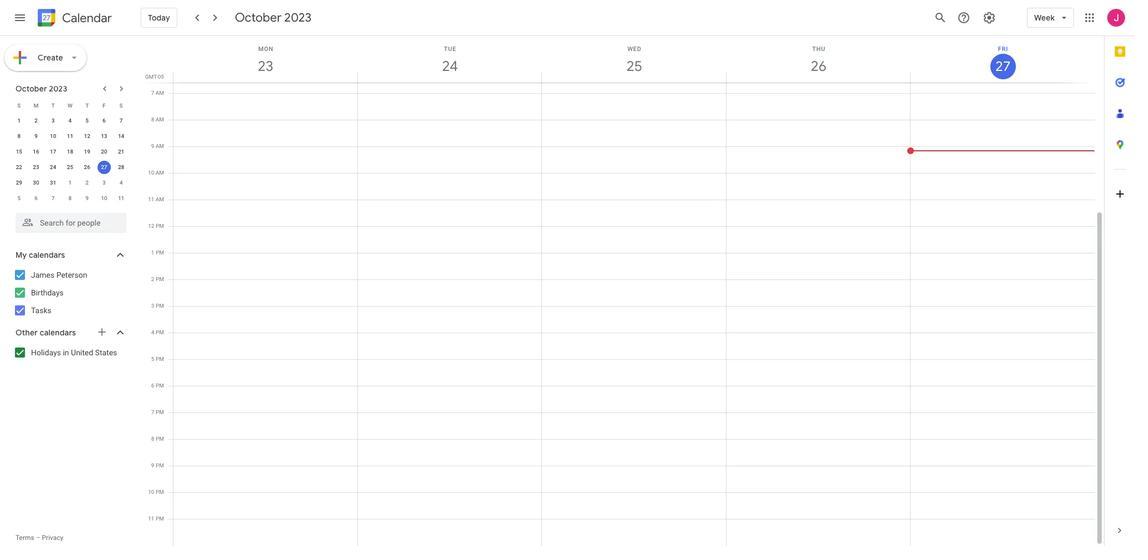 Task type: vqa. For each thing, say whether or not it's contained in the screenshot.


Task type: describe. For each thing, give the bounding box(es) containing it.
0 vertical spatial october 2023
[[235, 10, 312, 26]]

in
[[63, 348, 69, 357]]

17 element
[[46, 145, 60, 159]]

holidays in united states
[[31, 348, 117, 357]]

21 element
[[115, 145, 128, 159]]

2 s from the left
[[120, 102, 123, 108]]

pm for 9 pm
[[156, 462, 164, 469]]

november 9 element
[[80, 192, 94, 205]]

united
[[71, 348, 93, 357]]

23 link
[[253, 54, 279, 79]]

12 for 12 pm
[[148, 223, 154, 229]]

7 for 7 am
[[151, 90, 154, 96]]

27 link
[[991, 54, 1016, 79]]

pm for 5 pm
[[156, 356, 164, 362]]

0 horizontal spatial october 2023
[[16, 84, 67, 94]]

1 t from the left
[[51, 102, 55, 108]]

row containing 29
[[11, 175, 130, 191]]

11 element
[[63, 130, 77, 143]]

19
[[84, 149, 90, 155]]

add other calendars image
[[96, 327, 108, 338]]

tue 24
[[442, 45, 457, 75]]

26 link
[[806, 54, 832, 79]]

11 for "11" 'element'
[[67, 133, 73, 139]]

1 for 1 pm
[[151, 250, 154, 256]]

calendars for other calendars
[[40, 328, 76, 338]]

november 6 element
[[29, 192, 43, 205]]

pm for 10 pm
[[156, 489, 164, 495]]

november 8 element
[[63, 192, 77, 205]]

terms
[[16, 534, 34, 542]]

10 for 10 element in the top of the page
[[50, 133, 56, 139]]

27 inside cell
[[101, 164, 107, 170]]

my calendars
[[16, 250, 65, 260]]

17
[[50, 149, 56, 155]]

0 vertical spatial 4
[[69, 118, 72, 124]]

11 for november 11 element
[[118, 195, 124, 201]]

my calendars list
[[2, 266, 138, 319]]

23 column header
[[173, 36, 358, 83]]

11 am
[[148, 196, 164, 202]]

10 am
[[148, 170, 164, 176]]

settings menu image
[[983, 11, 997, 24]]

november 2 element
[[80, 176, 94, 190]]

–
[[36, 534, 40, 542]]

25 link
[[622, 54, 647, 79]]

holidays
[[31, 348, 61, 357]]

pm for 3 pm
[[156, 303, 164, 309]]

my
[[16, 250, 27, 260]]

week
[[1035, 13, 1055, 23]]

birthdays
[[31, 288, 64, 297]]

other calendars button
[[2, 324, 138, 342]]

create
[[38, 53, 63, 63]]

29
[[16, 180, 22, 186]]

james peterson
[[31, 271, 87, 279]]

row containing s
[[11, 98, 130, 113]]

24 link
[[437, 54, 463, 79]]

terms link
[[16, 534, 34, 542]]

mon 23
[[257, 45, 274, 75]]

31 element
[[46, 176, 60, 190]]

tue
[[444, 45, 457, 53]]

8 am
[[151, 116, 164, 123]]

12 pm
[[148, 223, 164, 229]]

pm for 8 pm
[[156, 436, 164, 442]]

8 for november 8 element
[[69, 195, 72, 201]]

05
[[158, 74, 164, 80]]

10 element
[[46, 130, 60, 143]]

16
[[33, 149, 39, 155]]

8 for 8 pm
[[151, 436, 154, 442]]

8 for 8 am
[[151, 116, 154, 123]]

5 pm
[[151, 356, 164, 362]]

2 for 2 pm
[[151, 276, 154, 282]]

28
[[118, 164, 124, 170]]

w
[[68, 102, 73, 108]]

6 for november 6 'element'
[[34, 195, 38, 201]]

my calendars button
[[2, 246, 138, 264]]

15
[[16, 149, 22, 155]]

26 inside the october 2023 grid
[[84, 164, 90, 170]]

other
[[16, 328, 38, 338]]

20 element
[[98, 145, 111, 159]]

7 for 7 pm
[[151, 409, 154, 415]]

Search for people text field
[[22, 213, 120, 233]]

pm for 1 pm
[[156, 250, 164, 256]]

pm for 4 pm
[[156, 329, 164, 335]]

main drawer image
[[13, 11, 27, 24]]

23 inside mon 23
[[257, 57, 273, 75]]

pm for 7 pm
[[156, 409, 164, 415]]

row containing 15
[[11, 144, 130, 160]]

row containing 1
[[11, 113, 130, 129]]

24 column header
[[357, 36, 542, 83]]

9 am
[[151, 143, 164, 149]]

november 4 element
[[115, 176, 128, 190]]

14
[[118, 133, 124, 139]]

create button
[[4, 44, 86, 71]]

12 for 12
[[84, 133, 90, 139]]

10 pm
[[148, 489, 164, 495]]

thu 26
[[810, 45, 826, 75]]

22 element
[[12, 161, 26, 174]]

25 inside row
[[67, 164, 73, 170]]

october 2023 grid
[[11, 98, 130, 206]]

f
[[103, 102, 106, 108]]

other calendars
[[16, 328, 76, 338]]

4 pm
[[151, 329, 164, 335]]

11 pm
[[148, 516, 164, 522]]

m
[[34, 102, 39, 108]]

16 element
[[29, 145, 43, 159]]

pm for 6 pm
[[156, 383, 164, 389]]

27 cell
[[96, 160, 113, 175]]

row containing 5
[[11, 191, 130, 206]]

1 horizontal spatial 6
[[103, 118, 106, 124]]

8 pm
[[151, 436, 164, 442]]

13 element
[[98, 130, 111, 143]]

1 horizontal spatial october
[[235, 10, 282, 26]]



Task type: locate. For each thing, give the bounding box(es) containing it.
12 inside grid
[[148, 223, 154, 229]]

october 2023 up mon
[[235, 10, 312, 26]]

1 horizontal spatial s
[[120, 102, 123, 108]]

23 down 16 element
[[33, 164, 39, 170]]

6
[[103, 118, 106, 124], [34, 195, 38, 201], [151, 383, 154, 389]]

10 down november 3 element
[[101, 195, 107, 201]]

9 for 9 pm
[[151, 462, 154, 469]]

4
[[69, 118, 72, 124], [120, 180, 123, 186], [151, 329, 154, 335]]

1 horizontal spatial t
[[85, 102, 89, 108]]

3 row from the top
[[11, 129, 130, 144]]

0 vertical spatial 24
[[442, 57, 457, 75]]

t left f
[[85, 102, 89, 108]]

am for 11 am
[[156, 196, 164, 202]]

1 pm from the top
[[156, 223, 164, 229]]

2 vertical spatial 5
[[151, 356, 154, 362]]

0 vertical spatial 2023
[[285, 10, 312, 26]]

25 down 18 element
[[67, 164, 73, 170]]

6 pm from the top
[[156, 356, 164, 362]]

1 down 12 pm
[[151, 250, 154, 256]]

9 up 10 am
[[151, 143, 154, 149]]

23 element
[[29, 161, 43, 174]]

2 horizontal spatial 5
[[151, 356, 154, 362]]

1 horizontal spatial 12
[[148, 223, 154, 229]]

4 for 4 pm
[[151, 329, 154, 335]]

8 up 15
[[17, 133, 21, 139]]

10 up 11 pm
[[148, 489, 154, 495]]

15 element
[[12, 145, 26, 159]]

1 horizontal spatial 2023
[[285, 10, 312, 26]]

am for 10 am
[[156, 170, 164, 176]]

4 for november 4 element
[[120, 180, 123, 186]]

2 vertical spatial 3
[[151, 303, 154, 309]]

states
[[95, 348, 117, 357]]

1 pm
[[151, 250, 164, 256]]

5 up 12 element
[[86, 118, 89, 124]]

8
[[151, 116, 154, 123], [17, 133, 21, 139], [69, 195, 72, 201], [151, 436, 154, 442]]

row up "11" 'element'
[[11, 98, 130, 113]]

calendar
[[62, 10, 112, 26]]

10
[[50, 133, 56, 139], [148, 170, 154, 176], [101, 195, 107, 201], [148, 489, 154, 495]]

11 down 10 am
[[148, 196, 154, 202]]

0 vertical spatial october
[[235, 10, 282, 26]]

1 horizontal spatial 1
[[69, 180, 72, 186]]

2 pm
[[151, 276, 164, 282]]

7 pm
[[151, 409, 164, 415]]

0 vertical spatial 2
[[34, 118, 38, 124]]

1 horizontal spatial 3
[[103, 180, 106, 186]]

11 down 10 pm
[[148, 516, 154, 522]]

7 row from the top
[[11, 191, 130, 206]]

1 am from the top
[[156, 90, 164, 96]]

1 for november 1 element
[[69, 180, 72, 186]]

pm up "2 pm"
[[156, 250, 164, 256]]

24 down 17 element
[[50, 164, 56, 170]]

10 for 10 am
[[148, 170, 154, 176]]

0 horizontal spatial 2023
[[49, 84, 67, 94]]

1 horizontal spatial 25
[[626, 57, 642, 75]]

fri 27
[[995, 45, 1010, 75]]

4 down 28 element in the top left of the page
[[120, 180, 123, 186]]

8 down 7 pm
[[151, 436, 154, 442]]

pm up 3 pm
[[156, 276, 164, 282]]

10 pm from the top
[[156, 462, 164, 469]]

row containing 22
[[11, 160, 130, 175]]

9 pm from the top
[[156, 436, 164, 442]]

27 down fri
[[995, 58, 1010, 75]]

2 row from the top
[[11, 113, 130, 129]]

27 down 20 element
[[101, 164, 107, 170]]

am down 05
[[156, 90, 164, 96]]

25 column header
[[542, 36, 727, 83]]

3 for november 3 element
[[103, 180, 106, 186]]

2023 down 'create'
[[49, 84, 67, 94]]

am down 9 am in the left top of the page
[[156, 170, 164, 176]]

1 vertical spatial 4
[[120, 180, 123, 186]]

today
[[148, 13, 170, 23]]

1 vertical spatial 1
[[69, 180, 72, 186]]

calendars inside other calendars dropdown button
[[40, 328, 76, 338]]

pm down "2 pm"
[[156, 303, 164, 309]]

8 up 9 am in the left top of the page
[[151, 116, 154, 123]]

row group
[[11, 113, 130, 206]]

row down 18 element
[[11, 160, 130, 175]]

2 vertical spatial 2
[[151, 276, 154, 282]]

2 horizontal spatial 2
[[151, 276, 154, 282]]

calendars for my calendars
[[29, 250, 65, 260]]

am for 7 am
[[156, 90, 164, 96]]

11 for 11 pm
[[148, 516, 154, 522]]

october
[[235, 10, 282, 26], [16, 84, 47, 94]]

october 2023 up m
[[16, 84, 67, 94]]

7 am
[[151, 90, 164, 96]]

26 column header
[[726, 36, 911, 83]]

6 for 6 pm
[[151, 383, 154, 389]]

27
[[995, 58, 1010, 75], [101, 164, 107, 170]]

24 inside row
[[50, 164, 56, 170]]

3 for 3 pm
[[151, 303, 154, 309]]

11 pm from the top
[[156, 489, 164, 495]]

grid
[[142, 36, 1105, 546]]

0 vertical spatial calendars
[[29, 250, 65, 260]]

26
[[810, 57, 826, 75], [84, 164, 90, 170]]

26 inside column header
[[810, 57, 826, 75]]

3 up 10 element in the top of the page
[[52, 118, 55, 124]]

peterson
[[56, 271, 87, 279]]

pm down 9 pm
[[156, 489, 164, 495]]

31
[[50, 180, 56, 186]]

28 element
[[115, 161, 128, 174]]

7
[[151, 90, 154, 96], [120, 118, 123, 124], [52, 195, 55, 201], [151, 409, 154, 415]]

7 pm from the top
[[156, 383, 164, 389]]

25 down wed
[[626, 57, 642, 75]]

27 column header
[[911, 36, 1096, 83]]

wed 25
[[626, 45, 642, 75]]

0 horizontal spatial october
[[16, 84, 47, 94]]

1 vertical spatial october 2023
[[16, 84, 67, 94]]

1 vertical spatial 27
[[101, 164, 107, 170]]

am down 8 am
[[156, 143, 164, 149]]

1 horizontal spatial 2
[[86, 180, 89, 186]]

4 down w
[[69, 118, 72, 124]]

2 for november 2 element
[[86, 180, 89, 186]]

5 inside november 5 element
[[17, 195, 21, 201]]

pm up 6 pm
[[156, 356, 164, 362]]

30 element
[[29, 176, 43, 190]]

pm for 12 pm
[[156, 223, 164, 229]]

3
[[52, 118, 55, 124], [103, 180, 106, 186], [151, 303, 154, 309]]

october 2023
[[235, 10, 312, 26], [16, 84, 67, 94]]

2023 up 23 column header
[[285, 10, 312, 26]]

12
[[84, 133, 90, 139], [148, 223, 154, 229]]

row down w
[[11, 113, 130, 129]]

2 vertical spatial 1
[[151, 250, 154, 256]]

am
[[156, 90, 164, 96], [156, 116, 164, 123], [156, 143, 164, 149], [156, 170, 164, 176], [156, 196, 164, 202]]

october up mon
[[235, 10, 282, 26]]

8 down november 1 element
[[69, 195, 72, 201]]

6 row from the top
[[11, 175, 130, 191]]

22
[[16, 164, 22, 170]]

pm down 3 pm
[[156, 329, 164, 335]]

6 up 7 pm
[[151, 383, 154, 389]]

am for 8 am
[[156, 116, 164, 123]]

2 horizontal spatial 1
[[151, 250, 154, 256]]

pm
[[156, 223, 164, 229], [156, 250, 164, 256], [156, 276, 164, 282], [156, 303, 164, 309], [156, 329, 164, 335], [156, 356, 164, 362], [156, 383, 164, 389], [156, 409, 164, 415], [156, 436, 164, 442], [156, 462, 164, 469], [156, 489, 164, 495], [156, 516, 164, 522]]

0 horizontal spatial 24
[[50, 164, 56, 170]]

privacy
[[42, 534, 63, 542]]

0 horizontal spatial 27
[[101, 164, 107, 170]]

3 am from the top
[[156, 143, 164, 149]]

calendar heading
[[60, 10, 112, 26]]

november 3 element
[[98, 176, 111, 190]]

5
[[86, 118, 89, 124], [17, 195, 21, 201], [151, 356, 154, 362]]

2 am from the top
[[156, 116, 164, 123]]

0 horizontal spatial 23
[[33, 164, 39, 170]]

0 horizontal spatial 25
[[67, 164, 73, 170]]

27, today element
[[98, 161, 111, 174]]

t
[[51, 102, 55, 108], [85, 102, 89, 108]]

row
[[11, 98, 130, 113], [11, 113, 130, 129], [11, 129, 130, 144], [11, 144, 130, 160], [11, 160, 130, 175], [11, 175, 130, 191], [11, 191, 130, 206]]

t left w
[[51, 102, 55, 108]]

2 pm from the top
[[156, 250, 164, 256]]

25 element
[[63, 161, 77, 174]]

0 horizontal spatial 1
[[17, 118, 21, 124]]

1 row from the top
[[11, 98, 130, 113]]

5 am from the top
[[156, 196, 164, 202]]

calendars up in
[[40, 328, 76, 338]]

6 pm
[[151, 383, 164, 389]]

0 vertical spatial 23
[[257, 57, 273, 75]]

november 1 element
[[63, 176, 77, 190]]

gmt-
[[145, 74, 158, 80]]

2 vertical spatial 6
[[151, 383, 154, 389]]

0 horizontal spatial 3
[[52, 118, 55, 124]]

3 pm from the top
[[156, 276, 164, 282]]

0 horizontal spatial 12
[[84, 133, 90, 139]]

10 for 10 pm
[[148, 489, 154, 495]]

4 row from the top
[[11, 144, 130, 160]]

s left m
[[17, 102, 21, 108]]

4 up the 5 pm
[[151, 329, 154, 335]]

0 vertical spatial 1
[[17, 118, 21, 124]]

2 horizontal spatial 4
[[151, 329, 154, 335]]

november 10 element
[[98, 192, 111, 205]]

7 for november 7 element
[[52, 195, 55, 201]]

25
[[626, 57, 642, 75], [67, 164, 73, 170]]

5 inside grid
[[151, 356, 154, 362]]

11
[[67, 133, 73, 139], [118, 195, 124, 201], [148, 196, 154, 202], [148, 516, 154, 522]]

row group containing 1
[[11, 113, 130, 206]]

november 11 element
[[115, 192, 128, 205]]

9 down november 2 element
[[86, 195, 89, 201]]

None search field
[[0, 208, 138, 233]]

19 element
[[80, 145, 94, 159]]

6 down 30 element
[[34, 195, 38, 201]]

3 pm
[[151, 303, 164, 309]]

9 for the november 9 element on the left
[[86, 195, 89, 201]]

pm for 2 pm
[[156, 276, 164, 282]]

calendars up 'james'
[[29, 250, 65, 260]]

am for 9 am
[[156, 143, 164, 149]]

10 for november 10 element at left
[[101, 195, 107, 201]]

2 horizontal spatial 6
[[151, 383, 154, 389]]

tasks
[[31, 306, 51, 315]]

2 down m
[[34, 118, 38, 124]]

row down november 1 element
[[11, 191, 130, 206]]

1 horizontal spatial 26
[[810, 57, 826, 75]]

0 horizontal spatial 6
[[34, 195, 38, 201]]

24 inside column header
[[442, 57, 457, 75]]

week button
[[1028, 4, 1075, 31]]

7 down 31 "element"
[[52, 195, 55, 201]]

2 t from the left
[[85, 102, 89, 108]]

11 inside 'element'
[[67, 133, 73, 139]]

tab list
[[1105, 36, 1136, 515]]

5 row from the top
[[11, 160, 130, 175]]

0 vertical spatial 6
[[103, 118, 106, 124]]

privacy link
[[42, 534, 63, 542]]

row containing 8
[[11, 129, 130, 144]]

23
[[257, 57, 273, 75], [33, 164, 39, 170]]

25 inside wed 25
[[626, 57, 642, 75]]

pm for 11 pm
[[156, 516, 164, 522]]

mon
[[258, 45, 274, 53]]

10 up 17
[[50, 133, 56, 139]]

calendars inside my calendars dropdown button
[[29, 250, 65, 260]]

0 horizontal spatial 4
[[69, 118, 72, 124]]

calendar element
[[35, 7, 112, 31]]

10 up 11 am
[[148, 170, 154, 176]]

1 vertical spatial 2023
[[49, 84, 67, 94]]

november 7 element
[[46, 192, 60, 205]]

5 pm from the top
[[156, 329, 164, 335]]

1 vertical spatial 25
[[67, 164, 73, 170]]

0 horizontal spatial t
[[51, 102, 55, 108]]

26 down thu
[[810, 57, 826, 75]]

1 vertical spatial 12
[[148, 223, 154, 229]]

pm up 1 pm
[[156, 223, 164, 229]]

pm down 8 pm
[[156, 462, 164, 469]]

23 down mon
[[257, 57, 273, 75]]

24 down tue
[[442, 57, 457, 75]]

pm down 10 pm
[[156, 516, 164, 522]]

11 down november 4 element
[[118, 195, 124, 201]]

1 vertical spatial 2
[[86, 180, 89, 186]]

1 vertical spatial 5
[[17, 195, 21, 201]]

30
[[33, 180, 39, 186]]

0 vertical spatial 12
[[84, 133, 90, 139]]

3 down 27, today element on the left of page
[[103, 180, 106, 186]]

2 up 3 pm
[[151, 276, 154, 282]]

0 horizontal spatial s
[[17, 102, 21, 108]]

12 element
[[80, 130, 94, 143]]

21
[[118, 149, 124, 155]]

6 down f
[[103, 118, 106, 124]]

row down "11" 'element'
[[11, 144, 130, 160]]

am up 12 pm
[[156, 196, 164, 202]]

11 up 18
[[67, 133, 73, 139]]

14 element
[[115, 130, 128, 143]]

3 down "2 pm"
[[151, 303, 154, 309]]

2023
[[285, 10, 312, 26], [49, 84, 67, 94]]

s right f
[[120, 102, 123, 108]]

27 inside column header
[[995, 58, 1010, 75]]

13
[[101, 133, 107, 139]]

0 vertical spatial 25
[[626, 57, 642, 75]]

1 vertical spatial 24
[[50, 164, 56, 170]]

11 for 11 am
[[148, 196, 154, 202]]

12 down 11 am
[[148, 223, 154, 229]]

october up m
[[16, 84, 47, 94]]

pm down 6 pm
[[156, 409, 164, 415]]

5 for november 5 element
[[17, 195, 21, 201]]

6 inside 'element'
[[34, 195, 38, 201]]

0 horizontal spatial 2
[[34, 118, 38, 124]]

4 pm from the top
[[156, 303, 164, 309]]

1 horizontal spatial 4
[[120, 180, 123, 186]]

1 vertical spatial 23
[[33, 164, 39, 170]]

1 vertical spatial october
[[16, 84, 47, 94]]

12 pm from the top
[[156, 516, 164, 522]]

pm up 7 pm
[[156, 383, 164, 389]]

0 vertical spatial 3
[[52, 118, 55, 124]]

26 down '19' element
[[84, 164, 90, 170]]

s
[[17, 102, 21, 108], [120, 102, 123, 108]]

1 s from the left
[[17, 102, 21, 108]]

am up 9 am in the left top of the page
[[156, 116, 164, 123]]

4 am from the top
[[156, 170, 164, 176]]

7 down 6 pm
[[151, 409, 154, 415]]

5 down 29 'element'
[[17, 195, 21, 201]]

row up 18
[[11, 129, 130, 144]]

1 horizontal spatial 23
[[257, 57, 273, 75]]

1 vertical spatial 26
[[84, 164, 90, 170]]

november 5 element
[[12, 192, 26, 205]]

terms – privacy
[[16, 534, 63, 542]]

20
[[101, 149, 107, 155]]

2 vertical spatial 4
[[151, 329, 154, 335]]

1 horizontal spatial october 2023
[[235, 10, 312, 26]]

23 inside grid
[[33, 164, 39, 170]]

26 element
[[80, 161, 94, 174]]

calendars
[[29, 250, 65, 260], [40, 328, 76, 338]]

5 down 4 pm
[[151, 356, 154, 362]]

18 element
[[63, 145, 77, 159]]

2
[[34, 118, 38, 124], [86, 180, 89, 186], [151, 276, 154, 282]]

7 down gmt- at the top left
[[151, 90, 154, 96]]

today button
[[141, 4, 177, 31]]

2 down 26 element
[[86, 180, 89, 186]]

8 pm from the top
[[156, 409, 164, 415]]

1 horizontal spatial 27
[[995, 58, 1010, 75]]

wed
[[628, 45, 642, 53]]

0 vertical spatial 5
[[86, 118, 89, 124]]

2 horizontal spatial 3
[[151, 303, 154, 309]]

thu
[[813, 45, 826, 53]]

9 pm
[[151, 462, 164, 469]]

gmt-05
[[145, 74, 164, 80]]

9 for 9 am
[[151, 143, 154, 149]]

0 vertical spatial 27
[[995, 58, 1010, 75]]

0 horizontal spatial 26
[[84, 164, 90, 170]]

0 vertical spatial 26
[[810, 57, 826, 75]]

0 horizontal spatial 5
[[17, 195, 21, 201]]

1 up 15
[[17, 118, 21, 124]]

9 up 10 pm
[[151, 462, 154, 469]]

1 vertical spatial 6
[[34, 195, 38, 201]]

24 element
[[46, 161, 60, 174]]

row down "25" element
[[11, 175, 130, 191]]

18
[[67, 149, 73, 155]]

5 for 5 pm
[[151, 356, 154, 362]]

1 horizontal spatial 5
[[86, 118, 89, 124]]

29 element
[[12, 176, 26, 190]]

1 down "25" element
[[69, 180, 72, 186]]

24
[[442, 57, 457, 75], [50, 164, 56, 170]]

7 up 14
[[120, 118, 123, 124]]

fri
[[999, 45, 1009, 53]]

1 horizontal spatial 24
[[442, 57, 457, 75]]

pm up 9 pm
[[156, 436, 164, 442]]

1 vertical spatial 3
[[103, 180, 106, 186]]

12 inside row
[[84, 133, 90, 139]]

james
[[31, 271, 54, 279]]

grid containing 23
[[142, 36, 1105, 546]]

12 up 19
[[84, 133, 90, 139]]

1 vertical spatial calendars
[[40, 328, 76, 338]]

9 up 16
[[34, 133, 38, 139]]



